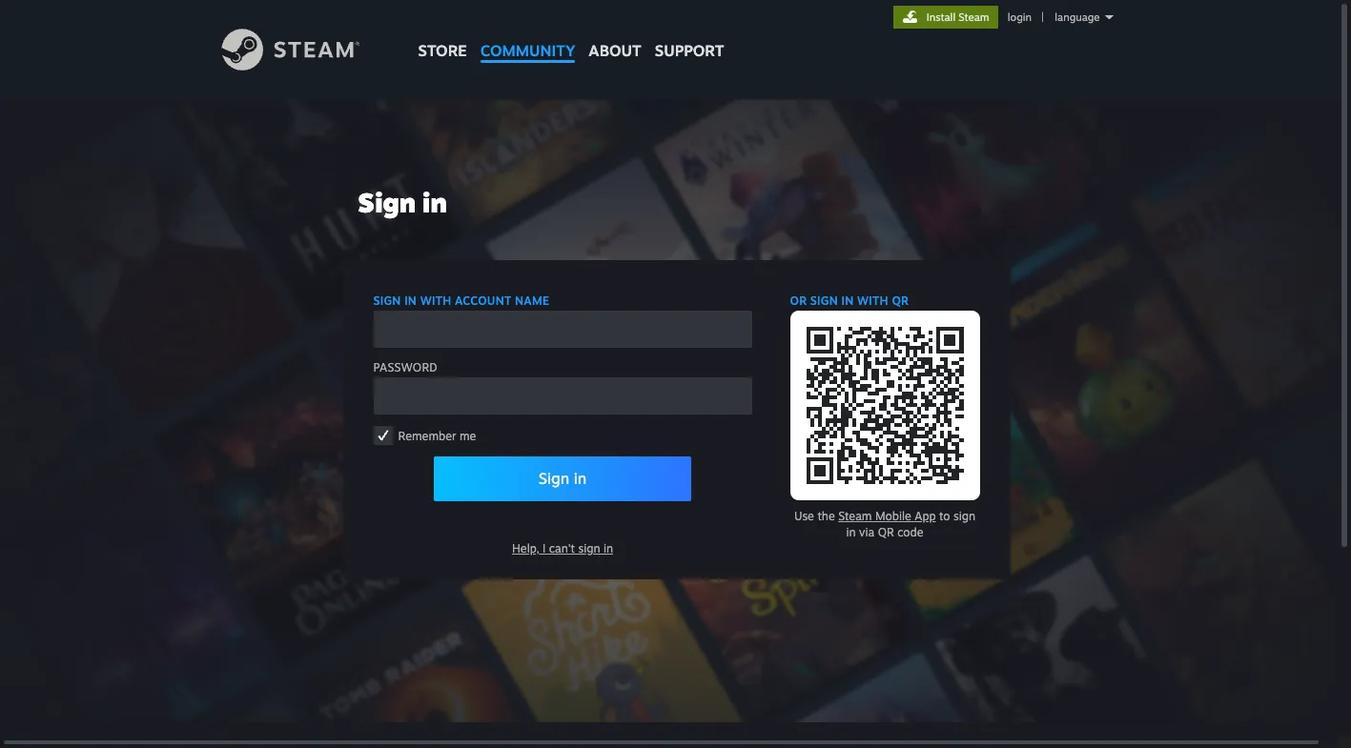 Task type: locate. For each thing, give the bounding box(es) containing it.
me
[[460, 429, 476, 443]]

steam
[[959, 10, 989, 24], [838, 509, 872, 524]]

mobile
[[875, 509, 912, 524]]

1 vertical spatial qr
[[878, 525, 894, 540]]

to
[[939, 509, 950, 524]]

0 horizontal spatial sign
[[578, 542, 600, 556]]

0 horizontal spatial steam
[[838, 509, 872, 524]]

0 vertical spatial steam
[[959, 10, 989, 24]]

with left account
[[420, 294, 452, 308]]

via
[[859, 525, 875, 540]]

with right or
[[857, 294, 889, 308]]

steam up via
[[838, 509, 872, 524]]

qr for with
[[892, 294, 909, 308]]

sign for to
[[954, 509, 975, 524]]

qr for via
[[878, 525, 894, 540]]

1 horizontal spatial steam
[[959, 10, 989, 24]]

1 vertical spatial sign
[[954, 509, 975, 524]]

None password field
[[373, 378, 752, 415]]

0 horizontal spatial sign in
[[358, 186, 447, 219]]

2 vertical spatial sign
[[539, 469, 569, 488]]

|
[[1042, 10, 1044, 24]]

about
[[589, 41, 642, 60]]

1 horizontal spatial sign
[[810, 294, 838, 308]]

or
[[790, 294, 807, 308]]

in inside help, i can't sign in link
[[604, 542, 613, 556]]

with
[[420, 294, 452, 308], [857, 294, 889, 308]]

in inside to sign in via qr code
[[846, 525, 856, 540]]

2 horizontal spatial sign
[[954, 509, 975, 524]]

1 with from the left
[[420, 294, 452, 308]]

login
[[1008, 10, 1032, 24]]

can't
[[549, 542, 575, 556]]

sign right to
[[954, 509, 975, 524]]

1 horizontal spatial with
[[857, 294, 889, 308]]

None text field
[[373, 311, 752, 348]]

community link
[[474, 0, 582, 69]]

sign
[[358, 186, 416, 219], [373, 294, 401, 308], [539, 469, 569, 488]]

help,
[[512, 542, 539, 556]]

sign right can't on the left bottom of page
[[578, 542, 600, 556]]

store link
[[411, 0, 474, 69]]

sign in
[[358, 186, 447, 219], [539, 469, 587, 488]]

sign right or
[[810, 294, 838, 308]]

in
[[422, 186, 447, 219], [404, 294, 417, 308], [842, 294, 854, 308], [574, 469, 587, 488], [846, 525, 856, 540], [604, 542, 613, 556]]

0 vertical spatial sign
[[810, 294, 838, 308]]

sign
[[810, 294, 838, 308], [954, 509, 975, 524], [578, 542, 600, 556]]

0 vertical spatial qr
[[892, 294, 909, 308]]

1 vertical spatial steam
[[838, 509, 872, 524]]

0 vertical spatial sign in
[[358, 186, 447, 219]]

1 horizontal spatial sign in
[[539, 469, 587, 488]]

install
[[927, 10, 956, 24]]

community
[[480, 41, 575, 60]]

0 horizontal spatial with
[[420, 294, 452, 308]]

use
[[794, 509, 814, 524]]

help, i can't sign in link
[[373, 541, 752, 557]]

steam right install
[[959, 10, 989, 24]]

app
[[915, 509, 936, 524]]

code
[[897, 525, 924, 540]]

language
[[1055, 10, 1100, 24]]

sign inside to sign in via qr code
[[954, 509, 975, 524]]

qr
[[892, 294, 909, 308], [878, 525, 894, 540]]

2 with from the left
[[857, 294, 889, 308]]

0 vertical spatial sign
[[358, 186, 416, 219]]

qr inside to sign in via qr code
[[878, 525, 894, 540]]

i
[[543, 542, 546, 556]]

1 vertical spatial sign in
[[539, 469, 587, 488]]

store
[[418, 41, 467, 60]]



Task type: describe. For each thing, give the bounding box(es) containing it.
about link
[[582, 0, 648, 65]]

name
[[515, 294, 550, 308]]

sign in inside button
[[539, 469, 587, 488]]

in inside sign in button
[[574, 469, 587, 488]]

steam mobile app link
[[838, 498, 936, 535]]

install steam
[[927, 10, 989, 24]]

or sign in with qr
[[790, 294, 909, 308]]

sign in with account name
[[373, 294, 550, 308]]

install steam link
[[893, 6, 998, 29]]

use the steam mobile app
[[794, 509, 936, 524]]

help, i can't sign in
[[512, 542, 613, 556]]

remember
[[398, 429, 456, 443]]

to sign in via qr code
[[846, 509, 975, 540]]

login link
[[1004, 10, 1036, 24]]

login | language
[[1008, 10, 1100, 24]]

support
[[655, 41, 724, 60]]

support link
[[648, 0, 731, 65]]

remember me
[[398, 429, 476, 443]]

sign in button
[[434, 457, 691, 502]]

sign inside sign in button
[[539, 469, 569, 488]]

account
[[455, 294, 512, 308]]

2 vertical spatial sign
[[578, 542, 600, 556]]

password
[[373, 360, 438, 375]]

sign for or
[[810, 294, 838, 308]]

the
[[818, 509, 835, 524]]

1 vertical spatial sign
[[373, 294, 401, 308]]



Task type: vqa. For each thing, say whether or not it's contained in the screenshot.
About
yes



